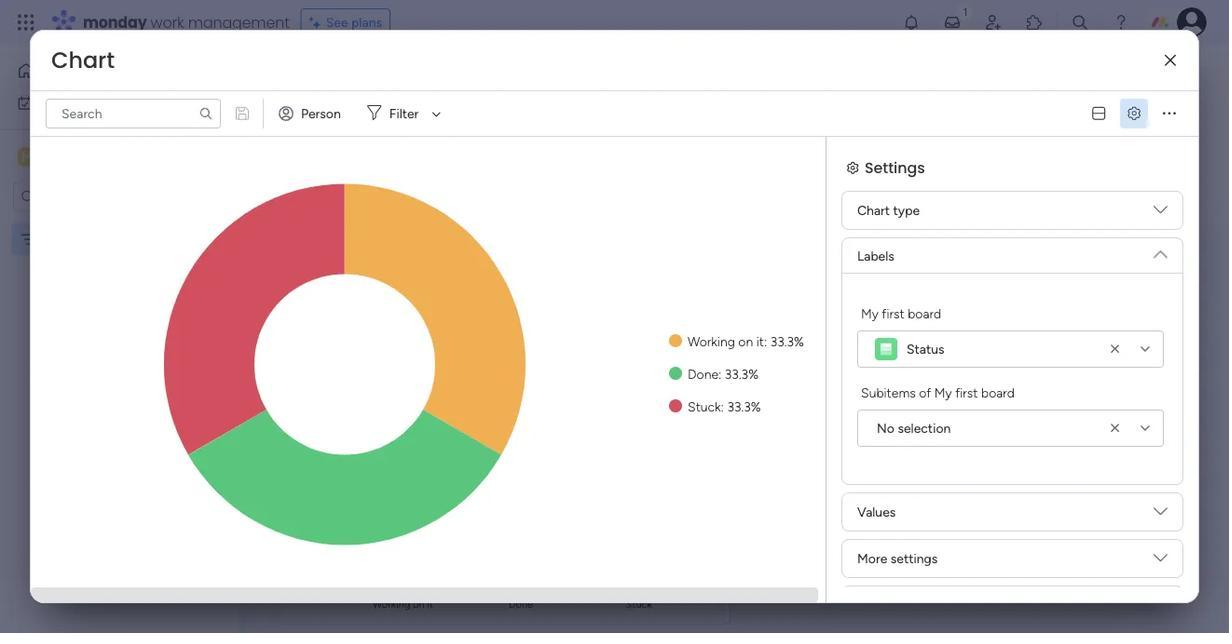 Task type: locate. For each thing, give the bounding box(es) containing it.
my down labels
[[861, 306, 879, 322]]

work right monday
[[151, 12, 184, 33]]

board inside heading
[[908, 306, 941, 322]]

1 vertical spatial my
[[861, 306, 879, 322]]

1 vertical spatial first
[[956, 385, 978, 401]]

1 vertical spatial 33.3%
[[725, 366, 759, 382]]

inbox image
[[943, 13, 962, 32]]

: down done : 33.3%
[[721, 399, 724, 415]]

done : 33.3%
[[688, 366, 759, 382]]

labels
[[857, 248, 895, 264]]

invite members image
[[984, 13, 1003, 32]]

first down labels
[[882, 306, 905, 322]]

dapulse dropdown down arrow image for chart type
[[1154, 203, 1168, 224]]

status
[[907, 342, 945, 357]]

subitems
[[861, 385, 916, 401]]

: for stuck : 33.3%
[[721, 399, 724, 415]]

first inside my first board heading
[[882, 306, 905, 322]]

0 vertical spatial dapulse dropdown down arrow image
[[1154, 240, 1168, 261]]

1 vertical spatial :
[[719, 366, 722, 382]]

m
[[21, 149, 33, 165]]

33.3% right it
[[771, 334, 804, 350]]

1 vertical spatial dapulse dropdown down arrow image
[[1154, 505, 1168, 526]]

list box
[[0, 220, 238, 507]]

board up status
[[908, 306, 941, 322]]

first right of
[[956, 385, 978, 401]]

33.3% down done : 33.3%
[[727, 399, 761, 415]]

new
[[290, 113, 317, 128]]

board down my first board group
[[981, 385, 1015, 401]]

on
[[739, 334, 753, 350]]

2 vertical spatial :
[[721, 399, 724, 415]]

2 dapulse dropdown down arrow image from the top
[[1154, 505, 1168, 526]]

subitems of my first board heading
[[861, 383, 1015, 403]]

my down home
[[41, 95, 59, 111]]

type
[[893, 203, 920, 219]]

my inside heading
[[861, 306, 879, 322]]

chart main content
[[247, 222, 1229, 634]]

0 vertical spatial chart
[[51, 45, 115, 76]]

2 horizontal spatial chart
[[857, 203, 890, 219]]

0 vertical spatial my
[[41, 95, 59, 111]]

2 vertical spatial my
[[935, 385, 952, 401]]

workspace image
[[18, 147, 36, 167]]

2 horizontal spatial my
[[935, 385, 952, 401]]

1 dapulse dropdown down arrow image from the top
[[1154, 240, 1168, 261]]

Filter dashboard by text search field
[[46, 99, 221, 129]]

chart
[[51, 45, 115, 76], [857, 203, 890, 219], [307, 248, 355, 272]]

monday
[[83, 12, 147, 33]]

0 horizontal spatial my
[[41, 95, 59, 111]]

v2 split view image
[[1093, 107, 1106, 120]]

2 dapulse dropdown down arrow image from the top
[[1154, 552, 1168, 573]]

main workspace
[[43, 148, 153, 166]]

person
[[301, 106, 341, 122]]

33.3%
[[771, 334, 804, 350], [725, 366, 759, 382], [727, 399, 761, 415]]

0 vertical spatial work
[[151, 12, 184, 33]]

my right of
[[935, 385, 952, 401]]

filter
[[389, 106, 419, 122]]

0 vertical spatial dapulse dropdown down arrow image
[[1154, 203, 1168, 224]]

no selection
[[877, 421, 951, 437]]

33.3% down the on
[[725, 366, 759, 382]]

work
[[151, 12, 184, 33], [62, 95, 91, 111]]

1 vertical spatial chart
[[857, 203, 890, 219]]

0 horizontal spatial first
[[882, 306, 905, 322]]

0 horizontal spatial board
[[908, 306, 941, 322]]

option
[[0, 223, 238, 226]]

v2 settings line image
[[1128, 107, 1141, 120]]

: right the on
[[764, 334, 767, 350]]

2 vertical spatial 33.3%
[[727, 399, 761, 415]]

1 vertical spatial dapulse dropdown down arrow image
[[1154, 552, 1168, 573]]

1 horizontal spatial chart
[[307, 248, 355, 272]]

my inside button
[[41, 95, 59, 111]]

dapulse dropdown down arrow image
[[1154, 203, 1168, 224], [1154, 552, 1168, 573]]

workspace
[[79, 148, 153, 166]]

my work button
[[11, 88, 200, 118]]

dapulse dropdown down arrow image
[[1154, 240, 1168, 261], [1154, 505, 1168, 526]]

0 vertical spatial first
[[882, 306, 905, 322]]

search everything image
[[1071, 13, 1090, 32]]

chart inside main content
[[307, 248, 355, 272]]

my for my first board
[[861, 306, 879, 322]]

work for my
[[62, 95, 91, 111]]

0 vertical spatial board
[[908, 306, 941, 322]]

1 vertical spatial board
[[981, 385, 1015, 401]]

first
[[882, 306, 905, 322], [956, 385, 978, 401]]

chart type
[[857, 203, 920, 219]]

main
[[43, 148, 76, 166]]

work down home
[[62, 95, 91, 111]]

notifications image
[[902, 13, 921, 32]]

first inside the subitems of my first board heading
[[956, 385, 978, 401]]

0 horizontal spatial work
[[62, 95, 91, 111]]

1 dapulse dropdown down arrow image from the top
[[1154, 203, 1168, 224]]

arrow down image
[[425, 103, 448, 125]]

2 vertical spatial chart
[[307, 248, 355, 272]]

work for monday
[[151, 12, 184, 33]]

board
[[908, 306, 941, 322], [981, 385, 1015, 401]]

1 vertical spatial work
[[62, 95, 91, 111]]

my
[[41, 95, 59, 111], [861, 306, 879, 322], [935, 385, 952, 401]]

add widget button
[[409, 105, 520, 135]]

0 vertical spatial 33.3%
[[771, 334, 804, 350]]

dapulse dropdown down arrow image for labels
[[1154, 240, 1168, 261]]

1 horizontal spatial first
[[956, 385, 978, 401]]

it
[[757, 334, 764, 350]]

1 horizontal spatial my
[[861, 306, 879, 322]]

:
[[764, 334, 767, 350], [719, 366, 722, 382], [721, 399, 724, 415]]

33.3% for done : 33.3%
[[725, 366, 759, 382]]

settings
[[865, 157, 925, 178]]

work inside button
[[62, 95, 91, 111]]

see
[[326, 14, 348, 30]]

my first board
[[861, 306, 941, 322]]

see plans
[[326, 14, 382, 30]]

1 horizontal spatial work
[[151, 12, 184, 33]]

more
[[857, 551, 888, 567]]

done
[[688, 366, 719, 382]]

search image
[[199, 106, 213, 121]]

select product image
[[17, 13, 35, 32]]

subitems of my first board
[[861, 385, 1015, 401]]

project
[[320, 113, 362, 128]]

None search field
[[46, 99, 221, 129]]

: up stuck : 33.3%
[[719, 366, 722, 382]]

new project button
[[282, 106, 370, 135]]

settings
[[891, 551, 938, 567]]

1 horizontal spatial board
[[981, 385, 1015, 401]]



Task type: vqa. For each thing, say whether or not it's contained in the screenshot.
ADD
yes



Task type: describe. For each thing, give the bounding box(es) containing it.
more settings
[[857, 551, 938, 567]]

plans
[[351, 14, 382, 30]]

of
[[919, 385, 931, 401]]

person button
[[271, 99, 352, 129]]

dapulse dropdown down arrow image for more settings
[[1154, 552, 1168, 573]]

my for my work
[[41, 95, 59, 111]]

new project
[[290, 113, 362, 128]]

home button
[[11, 56, 200, 86]]

management
[[188, 12, 290, 33]]

0 vertical spatial :
[[764, 334, 767, 350]]

my first board heading
[[861, 304, 941, 323]]

dapulse x slim image
[[1165, 54, 1176, 67]]

values
[[857, 505, 896, 521]]

no
[[877, 421, 895, 437]]

stuck : 33.3%
[[688, 399, 761, 415]]

my first board click to edit element
[[282, 56, 447, 89]]

working on it : 33.3%
[[688, 334, 804, 350]]

my inside heading
[[935, 385, 952, 401]]

add
[[444, 112, 468, 128]]

dapulse dropdown down arrow image for values
[[1154, 505, 1168, 526]]

board inside heading
[[981, 385, 1015, 401]]

widget
[[471, 112, 511, 128]]

apps image
[[1025, 13, 1044, 32]]

selection
[[898, 421, 951, 437]]

john smith image
[[1177, 7, 1207, 37]]

help image
[[1112, 13, 1131, 32]]

filter button
[[360, 99, 448, 129]]

monday work management
[[83, 12, 290, 33]]

33.3% for stuck : 33.3%
[[727, 399, 761, 415]]

add widget
[[444, 112, 511, 128]]

my work
[[41, 95, 91, 111]]

home
[[43, 63, 78, 79]]

see plans button
[[301, 8, 391, 36]]

stuck
[[688, 399, 721, 415]]

more dots image
[[1163, 107, 1176, 120]]

1 image
[[957, 1, 974, 22]]

working
[[688, 334, 735, 350]]

my first board group
[[857, 304, 1164, 368]]

0 horizontal spatial chart
[[51, 45, 115, 76]]

subitems of my first board group
[[857, 383, 1164, 447]]

Chart field
[[47, 45, 119, 76]]

workspace selection element
[[18, 146, 156, 170]]

: for done : 33.3%
[[719, 366, 722, 382]]



